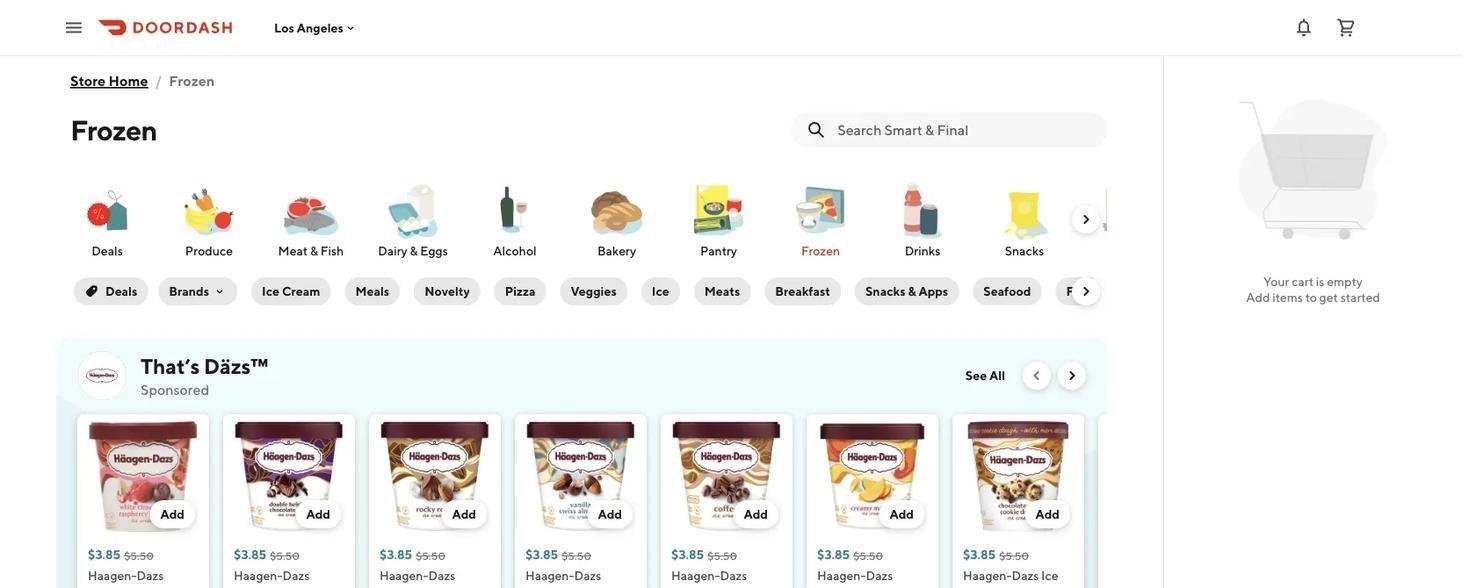 Task type: vqa. For each thing, say whether or not it's contained in the screenshot.
$5.50 within the $3.85 $5.50 haagen-dazs rocky road ic
yes



Task type: locate. For each thing, give the bounding box(es) containing it.
$3.85 for haagen-dazs coffee ice crea
[[671, 548, 704, 562]]

$3.85 up coffee
[[671, 548, 704, 562]]

haagen- inside $3.85 $5.50 haagen-dazs ice cream chocolat
[[963, 569, 1012, 583]]

dazs inside $3.85 $5.50 haagen-dazs white chocolat
[[137, 569, 164, 583]]

7 haagen- from the left
[[963, 569, 1012, 583]]

haagen- for haagen-dazs rocky road ic
[[380, 569, 428, 583]]

items
[[1273, 290, 1303, 305]]

1 dazs from the left
[[137, 569, 164, 583]]

deals
[[92, 244, 123, 258], [105, 284, 137, 299]]

$3.85 up double
[[234, 548, 266, 562]]

$3.85 inside the $3.85 $5.50 haagen-dazs rocky road ic
[[380, 548, 412, 562]]

$3.85 inside $3.85 $5.50 haagen-dazs coffee ice crea
[[671, 548, 704, 562]]

bakery
[[597, 244, 636, 258]]

1 $5.50 from the left
[[124, 550, 154, 562]]

deals left 'brands'
[[105, 284, 137, 299]]

$3.85
[[88, 548, 121, 562], [234, 548, 266, 562], [380, 548, 412, 562], [525, 548, 558, 562], [671, 548, 704, 562], [817, 548, 850, 562], [963, 548, 996, 562]]

&
[[310, 244, 318, 258], [410, 244, 418, 258], [908, 284, 916, 299]]

3 dazs from the left
[[428, 569, 455, 583]]

$5.50 for mango
[[853, 550, 883, 562]]

7 $5.50 from the left
[[999, 550, 1029, 562]]

haagen- inside $3.85 $5.50 haagen-dazs coffee ice crea
[[671, 569, 720, 583]]

snacks left "apps"
[[866, 284, 906, 299]]

ice cream button
[[251, 278, 331, 306]]

$5.50 for ice
[[999, 550, 1029, 562]]

dazs for mango
[[866, 569, 893, 583]]

& inside button
[[908, 284, 916, 299]]

your
[[1264, 275, 1289, 289]]

3 haagen- from the left
[[380, 569, 428, 583]]

previous button of carousel image
[[1030, 369, 1044, 383]]

0 horizontal spatial snacks
[[866, 284, 906, 299]]

add up $3.85 $5.50 haagen-dazs mango ice crea
[[890, 507, 914, 522]]

7 dazs from the left
[[1012, 569, 1039, 583]]

cream inside button
[[282, 284, 320, 299]]

add up the $3.85 $5.50 haagen-dazs rocky road ic at the left bottom
[[452, 507, 476, 522]]

meats button
[[694, 278, 751, 306]]

$3.85 inside $3.85 $5.50 haagen-dazs mango ice crea
[[817, 548, 850, 562]]

2 vertical spatial frozen
[[801, 244, 840, 258]]

snacks link
[[981, 179, 1069, 260]]

haagen- inside $3.85 $5.50 haagen-dazs white chocolat
[[88, 569, 137, 583]]

$5.50 up coffee
[[708, 550, 737, 562]]

6 dazs from the left
[[866, 569, 893, 583]]

next button of carousel image
[[1065, 369, 1079, 383]]

dazs inside $3.85 $5.50 haagen-dazs double belgia
[[283, 569, 310, 583]]

$3.85 down haagen-dazs ice cream chocolate chip cookie dough (14 oz) image
[[963, 548, 996, 562]]

haagen- inside $3.85 $5.50 haagen-dazs mango ice crea
[[817, 569, 866, 583]]

ice cream link
[[248, 274, 334, 309]]

1 vertical spatial snacks
[[866, 284, 906, 299]]

add up $3.85 $5.50 haagen-dazs white chocolat
[[160, 507, 185, 522]]

$5.50 inside the $3.85 $5.50 haagen-dazs rocky road ic
[[416, 550, 446, 562]]

dazs
[[137, 569, 164, 583], [283, 569, 310, 583], [428, 569, 455, 583], [574, 569, 601, 583], [720, 569, 747, 583], [866, 569, 893, 583], [1012, 569, 1039, 583]]

$3.85 up rocky
[[380, 548, 412, 562]]

next image
[[1079, 285, 1093, 299]]

1 horizontal spatial cream
[[963, 587, 1001, 589]]

add button
[[150, 501, 195, 529], [150, 501, 195, 529], [296, 501, 341, 529], [296, 501, 341, 529], [441, 501, 487, 529], [441, 501, 487, 529], [587, 501, 633, 529], [587, 501, 633, 529], [733, 501, 779, 529], [733, 501, 779, 529], [879, 501, 924, 529], [879, 501, 924, 529], [1025, 501, 1070, 529], [1025, 501, 1070, 529]]

add up $3.85 $5.50 haagen-dazs ice cream chocolat
[[1036, 507, 1060, 522]]

empty retail cart image
[[1231, 88, 1396, 253]]

$5.50 down haagen-dazs ice cream chocolate chip cookie dough (14 oz) image
[[999, 550, 1029, 562]]

fruits button
[[1056, 278, 1110, 306]]

7 $3.85 from the left
[[963, 548, 996, 562]]

novelty link
[[410, 274, 484, 309]]

1 haagen- from the left
[[88, 569, 137, 583]]

breakfast link
[[761, 274, 844, 309]]

1 vertical spatial deals
[[105, 284, 137, 299]]

$5.50 inside $3.85 $5.50 haagen-dazs ice cream chocolat
[[999, 550, 1029, 562]]

pantry link
[[675, 179, 763, 260]]

2 $3.85 from the left
[[234, 548, 266, 562]]

$5.50 for vanilla
[[562, 550, 591, 562]]

0 horizontal spatial &
[[310, 244, 318, 258]]

haagen-
[[88, 569, 137, 583], [234, 569, 283, 583], [380, 569, 428, 583], [525, 569, 574, 583], [671, 569, 720, 583], [817, 569, 866, 583], [963, 569, 1012, 583]]

& left fish
[[310, 244, 318, 258]]

deals down 'deals' image
[[92, 244, 123, 258]]

produce image
[[178, 179, 241, 243]]

$3.85 for haagen-dazs vanilla swis
[[525, 548, 558, 562]]

6 haagen- from the left
[[817, 569, 866, 583]]

$5.50 inside $3.85 $5.50 haagen-dazs double belgia
[[270, 550, 300, 562]]

2 dazs from the left
[[283, 569, 310, 583]]

veggies
[[571, 284, 617, 299]]

2 $5.50 from the left
[[270, 550, 300, 562]]

cream
[[282, 284, 320, 299], [963, 587, 1001, 589]]

add down the your
[[1246, 290, 1270, 305]]

ice
[[262, 284, 279, 299], [652, 284, 669, 299], [1041, 569, 1058, 583], [712, 587, 730, 589], [859, 587, 876, 589]]

snacks & apps button
[[855, 278, 959, 306]]

haagen- inside $3.85 $5.50 haagen-dazs vanilla swis
[[525, 569, 574, 583]]

haagen-dazs coffee ice cream (14 oz) image
[[671, 422, 782, 533]]

$5.50 inside $3.85 $5.50 haagen-dazs white chocolat
[[124, 550, 154, 562]]

add up $3.85 $5.50 haagen-dazs double belgia
[[306, 507, 330, 522]]

frozen down frozen image on the top right of the page
[[801, 244, 840, 258]]

$3.85 up mango
[[817, 548, 850, 562]]

see
[[966, 369, 987, 383]]

$3.85 inside $3.85 $5.50 haagen-dazs white chocolat
[[88, 548, 121, 562]]

$3.85 for haagen-dazs ice cream chocolat
[[963, 548, 996, 562]]

$3.85 $5.50 haagen-dazs coffee ice crea
[[671, 548, 770, 589]]

4 $3.85 from the left
[[525, 548, 558, 562]]

add for haagen-dazs double belgia
[[306, 507, 330, 522]]

$5.50 for rocky
[[416, 550, 446, 562]]

frozen right /
[[169, 72, 215, 89]]

meats link
[[690, 274, 754, 309]]

1 $3.85 from the left
[[88, 548, 121, 562]]

$5.50 up vanilla
[[562, 550, 591, 562]]

2 horizontal spatial frozen
[[801, 244, 840, 258]]

novelty button
[[414, 278, 480, 306]]

$5.50 up mango
[[853, 550, 883, 562]]

add for haagen-dazs ice cream chocolat
[[1036, 507, 1060, 522]]

meals link
[[341, 274, 403, 309]]

los
[[274, 20, 294, 35]]

dazs inside $3.85 $5.50 haagen-dazs vanilla swis
[[574, 569, 601, 583]]

snacks inside snacks & apps button
[[866, 284, 906, 299]]

ice inside button
[[652, 284, 669, 299]]

1 horizontal spatial snacks
[[1005, 244, 1044, 258]]

candy image
[[1095, 179, 1158, 243]]

snacks inside snacks link
[[1005, 244, 1044, 258]]

snacks & apps link
[[851, 274, 962, 309]]

ice inside button
[[262, 284, 279, 299]]

rocky
[[380, 587, 415, 589]]

5 $5.50 from the left
[[708, 550, 737, 562]]

bakery link
[[573, 179, 661, 260]]

bakery image
[[585, 179, 649, 243]]

drinks image
[[891, 179, 954, 243]]

double
[[234, 587, 275, 589]]

cart
[[1292, 275, 1314, 289]]

2 haagen- from the left
[[234, 569, 283, 583]]

dazs for vanilla
[[574, 569, 601, 583]]

4 haagen- from the left
[[525, 569, 574, 583]]

dazs inside $3.85 $5.50 haagen-dazs mango ice crea
[[866, 569, 893, 583]]

$5.50 up road
[[416, 550, 446, 562]]

dazs inside the $3.85 $5.50 haagen-dazs rocky road ic
[[428, 569, 455, 583]]

snacks image
[[993, 179, 1056, 243]]

your cart is empty add items to get started
[[1246, 275, 1380, 305]]

see all
[[966, 369, 1005, 383]]

add inside your cart is empty add items to get started
[[1246, 290, 1270, 305]]

haagen- for haagen-dazs mango ice crea
[[817, 569, 866, 583]]

pantry image
[[687, 179, 750, 243]]

produce link
[[165, 179, 253, 260]]

1 horizontal spatial &
[[410, 244, 418, 258]]

haagen-dazs ice cream chocolate chip cookie dough (14 oz) image
[[963, 422, 1074, 533]]

0 vertical spatial snacks
[[1005, 244, 1044, 258]]

1 horizontal spatial frozen
[[169, 72, 215, 89]]

haagen- inside the $3.85 $5.50 haagen-dazs rocky road ic
[[380, 569, 428, 583]]

haagen- inside $3.85 $5.50 haagen-dazs double belgia
[[234, 569, 283, 583]]

coffee
[[671, 587, 710, 589]]

5 dazs from the left
[[720, 569, 747, 583]]

$3.85 up white
[[88, 548, 121, 562]]

ice inside $3.85 $5.50 haagen-dazs coffee ice crea
[[712, 587, 730, 589]]

is
[[1316, 275, 1325, 289]]

notification bell image
[[1293, 17, 1315, 38]]

fruits link
[[1052, 274, 1114, 309]]

$3.85 inside $3.85 $5.50 haagen-dazs vanilla swis
[[525, 548, 558, 562]]

$3.85 for haagen-dazs rocky road ic
[[380, 548, 412, 562]]

deals button
[[70, 274, 151, 309], [74, 278, 148, 306]]

0 vertical spatial cream
[[282, 284, 320, 299]]

& left "apps"
[[908, 284, 916, 299]]

& for apps
[[908, 284, 916, 299]]

$5.50
[[124, 550, 154, 562], [270, 550, 300, 562], [416, 550, 446, 562], [562, 550, 591, 562], [708, 550, 737, 562], [853, 550, 883, 562], [999, 550, 1029, 562]]

haagen-dazs double belgian chocolate chip ice cream (14 oz) image
[[234, 422, 344, 533]]

that's
[[141, 354, 200, 379]]

$3.85 up vanilla
[[525, 548, 558, 562]]

store home link
[[70, 63, 148, 98]]

frozen inside 'link'
[[801, 244, 840, 258]]

1 vertical spatial frozen
[[70, 113, 157, 146]]

meals button
[[345, 278, 400, 306]]

dazs inside $3.85 $5.50 haagen-dazs coffee ice crea
[[720, 569, 747, 583]]

add for haagen-dazs rocky road ic
[[452, 507, 476, 522]]

snacks down snacks image
[[1005, 244, 1044, 258]]

$5.50 inside $3.85 $5.50 haagen-dazs coffee ice crea
[[708, 550, 737, 562]]

däzs™
[[204, 354, 268, 379]]

dazs inside $3.85 $5.50 haagen-dazs ice cream chocolat
[[1012, 569, 1039, 583]]

$3.85 inside $3.85 $5.50 haagen-dazs ice cream chocolat
[[963, 548, 996, 562]]

add
[[1246, 290, 1270, 305], [160, 507, 185, 522], [306, 507, 330, 522], [452, 507, 476, 522], [598, 507, 622, 522], [744, 507, 768, 522], [890, 507, 914, 522], [1036, 507, 1060, 522]]

ice link
[[638, 274, 683, 309]]

frozen down store home link
[[70, 113, 157, 146]]

snacks
[[1005, 244, 1044, 258], [866, 284, 906, 299]]

pizza
[[505, 284, 536, 299]]

store
[[70, 72, 106, 89]]

4 dazs from the left
[[574, 569, 601, 583]]

5 $3.85 from the left
[[671, 548, 704, 562]]

$5.50 up double
[[270, 550, 300, 562]]

veggies link
[[557, 274, 631, 309]]

3 $3.85 from the left
[[380, 548, 412, 562]]

$3.85 for haagen-dazs mango ice crea
[[817, 548, 850, 562]]

open menu image
[[63, 17, 84, 38]]

add up $3.85 $5.50 haagen-dazs vanilla swis
[[598, 507, 622, 522]]

haagen-dazs white chocolate raspberry truffle ice cream (14 oz) image
[[88, 422, 199, 533]]

& for eggs
[[410, 244, 418, 258]]

2 horizontal spatial &
[[908, 284, 916, 299]]

snacks & apps
[[866, 284, 948, 299]]

los angeles
[[274, 20, 343, 35]]

haagen- for haagen-dazs vanilla swis
[[525, 569, 574, 583]]

$3.85 inside $3.85 $5.50 haagen-dazs double belgia
[[234, 548, 266, 562]]

3 $5.50 from the left
[[416, 550, 446, 562]]

see all link
[[955, 362, 1016, 390]]

6 $5.50 from the left
[[853, 550, 883, 562]]

0 horizontal spatial cream
[[282, 284, 320, 299]]

snacks for snacks & apps
[[866, 284, 906, 299]]

4 $5.50 from the left
[[562, 550, 591, 562]]

5 haagen- from the left
[[671, 569, 720, 583]]

frozen
[[169, 72, 215, 89], [70, 113, 157, 146], [801, 244, 840, 258]]

add up $3.85 $5.50 haagen-dazs coffee ice crea
[[744, 507, 768, 522]]

add for haagen-dazs mango ice crea
[[890, 507, 914, 522]]

& left eggs
[[410, 244, 418, 258]]

haagen-dazs rocky road ice cream (14 oz) image
[[380, 422, 490, 533]]

haagen-dazs mango ice cream (14 oz) image
[[817, 422, 928, 533]]

dazs for double
[[283, 569, 310, 583]]

$5.50 inside $3.85 $5.50 haagen-dazs vanilla swis
[[562, 550, 591, 562]]

$5.50 inside $3.85 $5.50 haagen-dazs mango ice crea
[[853, 550, 883, 562]]

0 horizontal spatial frozen
[[70, 113, 157, 146]]

to
[[1305, 290, 1317, 305]]

6 $3.85 from the left
[[817, 548, 850, 562]]

1 vertical spatial cream
[[963, 587, 1001, 589]]

angeles
[[297, 20, 343, 35]]

$5.50 down haagen-dazs white chocolate raspberry truffle ice cream (14 oz) image
[[124, 550, 154, 562]]



Task type: describe. For each thing, give the bounding box(es) containing it.
$3.85 $5.50 haagen-dazs white chocolat
[[88, 548, 184, 589]]

los angeles button
[[274, 20, 358, 35]]

meat & fish
[[278, 244, 344, 258]]

home
[[109, 72, 148, 89]]

breakfast
[[775, 284, 830, 299]]

& for fish
[[310, 244, 318, 258]]

haagen-dazs vanilla swiss almond ice cream (14 oz) image
[[525, 422, 636, 533]]

Search Smart & Final search field
[[838, 120, 1093, 140]]

$3.85 $5.50 haagen-dazs double belgia
[[234, 548, 341, 589]]

$3.85 for haagen-dazs white chocolat
[[88, 548, 121, 562]]

cream inside $3.85 $5.50 haagen-dazs ice cream chocolat
[[963, 587, 1001, 589]]

dazs for white
[[137, 569, 164, 583]]

pizza button
[[494, 278, 546, 306]]

road
[[417, 587, 447, 589]]

meat & fish image
[[279, 179, 343, 243]]

that's däzs™ sponsored
[[141, 354, 268, 399]]

dairy & eggs link
[[369, 179, 457, 260]]

frozen image
[[789, 179, 852, 243]]

produce
[[185, 244, 233, 258]]

get
[[1319, 290, 1338, 305]]

deals link
[[63, 179, 151, 260]]

started
[[1341, 290, 1380, 305]]

meats
[[705, 284, 740, 299]]

all
[[990, 369, 1005, 383]]

dairy & eggs
[[378, 244, 448, 258]]

alcohol link
[[471, 179, 559, 260]]

ice inside $3.85 $5.50 haagen-dazs mango ice crea
[[859, 587, 876, 589]]

dazs for rocky
[[428, 569, 455, 583]]

$5.50 for double
[[270, 550, 300, 562]]

pizza link
[[491, 274, 550, 309]]

frozen link
[[777, 179, 865, 260]]

store home / frozen
[[70, 72, 215, 89]]

meals
[[355, 284, 389, 299]]

sponsored
[[141, 382, 209, 399]]

0 vertical spatial deals
[[92, 244, 123, 258]]

$3.85 $5.50 haagen-dazs mango ice crea
[[817, 548, 916, 589]]

drinks link
[[879, 179, 967, 260]]

$3.85 $5.50 haagen-dazs ice cream chocolat
[[963, 548, 1073, 589]]

meat & fish link
[[267, 179, 355, 260]]

/
[[155, 72, 162, 89]]

mango
[[817, 587, 857, 589]]

drinks
[[905, 244, 941, 258]]

dazs for ice
[[1012, 569, 1039, 583]]

fish
[[320, 244, 344, 258]]

meat
[[278, 244, 308, 258]]

$5.50 for coffee
[[708, 550, 737, 562]]

eggs
[[420, 244, 448, 258]]

dairy & eggs image
[[381, 179, 445, 243]]

dazs for coffee
[[720, 569, 747, 583]]

dairy
[[378, 244, 407, 258]]

add for haagen-dazs white chocolat
[[160, 507, 185, 522]]

brands button
[[158, 278, 237, 306]]

$3.85 $5.50 haagen-dazs vanilla swis
[[525, 548, 630, 589]]

veggies button
[[560, 278, 627, 306]]

$3.85 $5.50 haagen-dazs rocky road ic
[[380, 548, 466, 589]]

0 items, open order cart image
[[1336, 17, 1357, 38]]

haagen- for haagen-dazs white chocolat
[[88, 569, 137, 583]]

deals image
[[76, 179, 139, 243]]

breakfast button
[[765, 278, 841, 306]]

next image
[[1079, 213, 1093, 227]]

alcohol
[[493, 244, 537, 258]]

seafood
[[984, 284, 1031, 299]]

white
[[88, 587, 123, 589]]

haagen- for haagen-dazs ice cream chocolat
[[963, 569, 1012, 583]]

add for haagen-dazs vanilla swis
[[598, 507, 622, 522]]

$3.85 for haagen-dazs double belgia
[[234, 548, 266, 562]]

0 vertical spatial frozen
[[169, 72, 215, 89]]

haagen- for haagen-dazs coffee ice crea
[[671, 569, 720, 583]]

vanilla
[[525, 587, 563, 589]]

$5.50 for white
[[124, 550, 154, 562]]

apps
[[919, 284, 948, 299]]

seafood link
[[969, 274, 1045, 309]]

snacks for snacks
[[1005, 244, 1044, 258]]

fruits
[[1066, 284, 1100, 299]]

ice cream
[[262, 284, 320, 299]]

haagen- for haagen-dazs double belgia
[[234, 569, 283, 583]]

pantry
[[700, 244, 737, 258]]

ice inside $3.85 $5.50 haagen-dazs ice cream chocolat
[[1041, 569, 1058, 583]]

seafood button
[[973, 278, 1042, 306]]

empty
[[1327, 275, 1363, 289]]

add for haagen-dazs coffee ice crea
[[744, 507, 768, 522]]

brands
[[169, 284, 209, 299]]

alcohol image
[[483, 179, 547, 242]]

ice button
[[641, 278, 680, 306]]

novelty
[[425, 284, 470, 299]]



